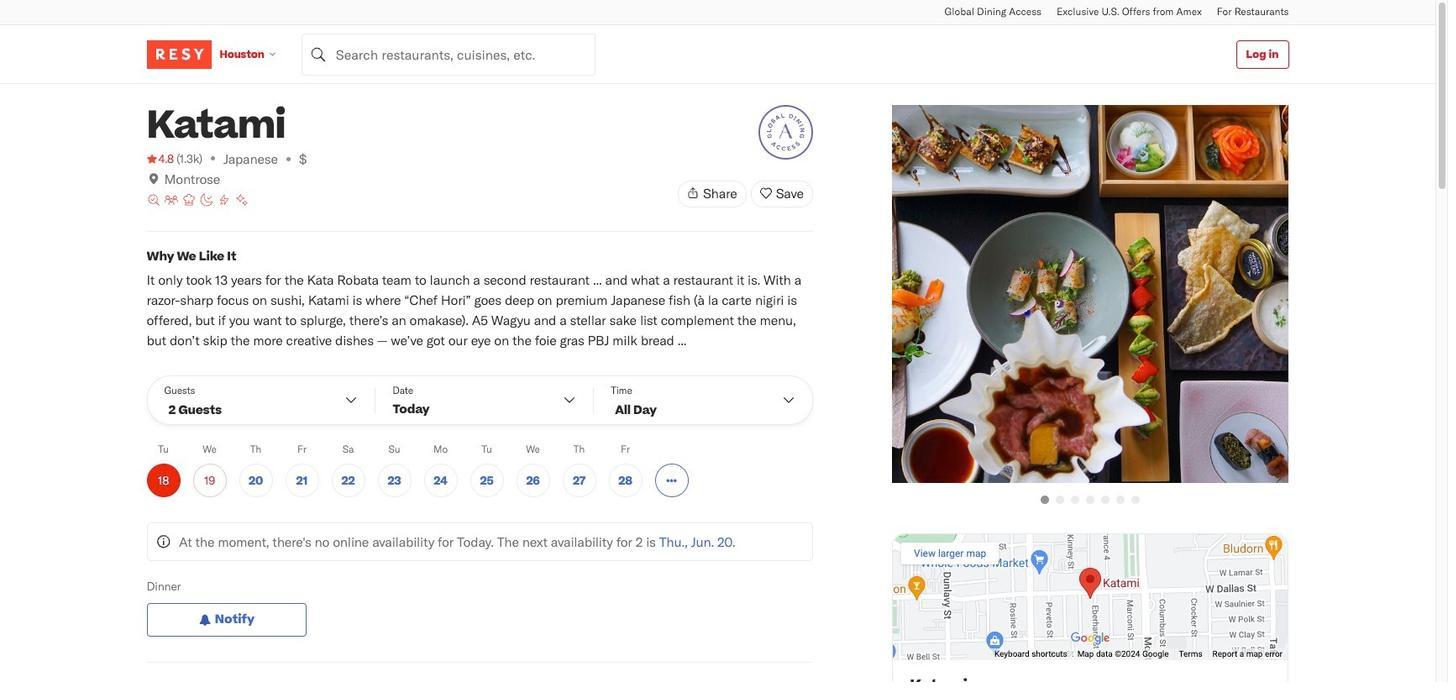 Task type: vqa. For each thing, say whether or not it's contained in the screenshot.
4.8 out of 5 stars icon
yes



Task type: describe. For each thing, give the bounding box(es) containing it.
4.8 out of 5 stars image
[[147, 150, 174, 167]]



Task type: locate. For each thing, give the bounding box(es) containing it.
None field
[[302, 33, 596, 75]]

Search restaurants, cuisines, etc. text field
[[302, 33, 596, 75]]



